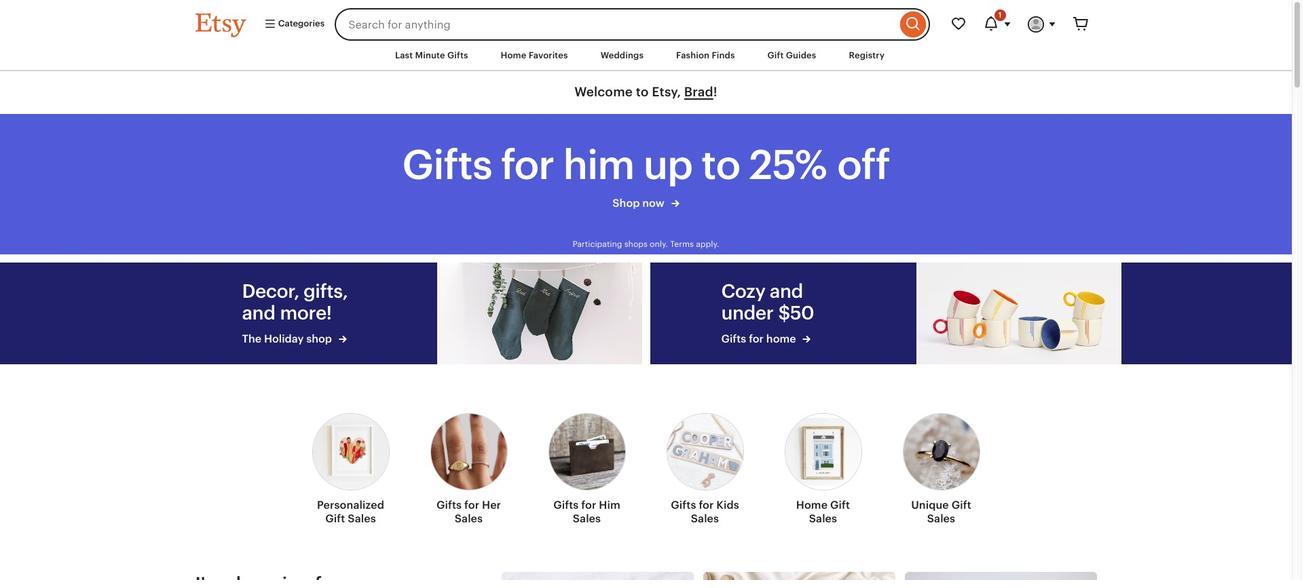 Task type: describe. For each thing, give the bounding box(es) containing it.
only.
[[650, 240, 668, 249]]

weddings
[[601, 50, 644, 60]]

for for her
[[465, 499, 480, 512]]

gift guides link
[[758, 43, 827, 68]]

home
[[767, 332, 796, 345]]

decor,
[[242, 280, 299, 302]]

gifts for kids sales link
[[667, 405, 744, 532]]

gifts for him up to 25% off
[[402, 142, 890, 188]]

the holiday shop link
[[242, 332, 378, 347]]

brad
[[684, 85, 714, 99]]

gifts for gifts for him sales
[[554, 499, 579, 512]]

shop
[[306, 332, 332, 345]]

sales inside gifts for kids sales
[[691, 513, 719, 525]]

for for kids
[[699, 499, 714, 512]]

categories banner
[[171, 0, 1122, 41]]

up
[[644, 142, 693, 188]]

shops
[[625, 240, 648, 249]]

under $50
[[722, 302, 814, 324]]

last minute gifts
[[395, 50, 468, 60]]

gifts for him sales link
[[548, 405, 626, 532]]

and more!
[[242, 302, 332, 324]]

sales inside personalized gift sales
[[348, 513, 376, 525]]

gift inside gift guides 'link'
[[768, 50, 784, 60]]

Search for anything text field
[[335, 8, 897, 41]]

gift for home gift sales
[[831, 499, 850, 512]]

a set of three hand-embroidered linen holiday stockings shown in a basil green color with personalized names on each one. image
[[437, 263, 642, 365]]

holiday
[[264, 332, 304, 345]]

1 button
[[975, 8, 1020, 41]]

guides
[[786, 50, 817, 60]]

shop now
[[613, 197, 667, 210]]

personalized gift sales link
[[312, 405, 389, 532]]

gift for unique gift sales
[[952, 499, 972, 512]]

gifts for kids sales
[[671, 499, 739, 525]]

home gift sales
[[796, 499, 850, 525]]

fashion finds
[[676, 50, 735, 60]]

unique gift sales
[[911, 499, 972, 525]]

1 horizontal spatial to
[[702, 142, 740, 188]]

fashion
[[676, 50, 710, 60]]

gifts,
[[304, 280, 348, 302]]

minute
[[415, 50, 445, 60]]

shop now link
[[402, 196, 890, 212]]

gifts for gifts for home
[[722, 332, 747, 345]]

weddings link
[[591, 43, 654, 68]]

registry
[[849, 50, 885, 60]]

fashion finds link
[[666, 43, 745, 68]]

registry link
[[839, 43, 895, 68]]

gifts for him sales
[[554, 499, 621, 525]]

the
[[242, 332, 261, 345]]

personalized
[[317, 499, 384, 512]]

finds
[[712, 50, 735, 60]]

now
[[643, 197, 665, 210]]

last
[[395, 50, 413, 60]]

him
[[563, 142, 635, 188]]



Task type: locate. For each thing, give the bounding box(es) containing it.
1 horizontal spatial home
[[796, 499, 828, 512]]

her
[[482, 499, 501, 512]]

four sets of minimally designed porcelain espresso cup pairs shown painted in red, orange, blue and yellow on the inside, and white on the outside. image
[[916, 263, 1122, 365]]

for for home
[[749, 332, 764, 345]]

2 sales from the left
[[455, 513, 483, 525]]

for for him
[[582, 499, 596, 512]]

sales
[[348, 513, 376, 525], [455, 513, 483, 525], [573, 513, 601, 525], [691, 513, 719, 525], [809, 513, 837, 525], [927, 513, 956, 525]]

for
[[501, 142, 554, 188], [749, 332, 764, 345], [465, 499, 480, 512], [582, 499, 596, 512], [699, 499, 714, 512]]

and
[[770, 280, 803, 302]]

gifts
[[448, 50, 468, 60], [402, 142, 492, 188], [722, 332, 747, 345], [437, 499, 462, 512], [554, 499, 579, 512], [671, 499, 696, 512]]

personalized gift sales
[[317, 499, 384, 525]]

gift inside the home gift sales
[[831, 499, 850, 512]]

to
[[636, 85, 649, 99], [702, 142, 740, 188]]

cozy and under $50
[[722, 280, 814, 324]]

25% off
[[749, 142, 890, 188]]

none search field inside categories banner
[[335, 8, 930, 41]]

sales inside gifts for her sales
[[455, 513, 483, 525]]

home for home gift sales
[[796, 499, 828, 512]]

1 vertical spatial to
[[702, 142, 740, 188]]

1
[[999, 11, 1002, 19]]

shop
[[613, 197, 640, 210]]

gifts inside gifts for kids sales
[[671, 499, 696, 512]]

home inside the home gift sales
[[796, 499, 828, 512]]

home gift sales link
[[785, 405, 862, 532]]

gifts inside gifts for her sales
[[437, 499, 462, 512]]

kids
[[717, 499, 739, 512]]

3 sales from the left
[[573, 513, 601, 525]]

home
[[501, 50, 527, 60], [796, 499, 828, 512]]

0 vertical spatial home
[[501, 50, 527, 60]]

0 vertical spatial to
[[636, 85, 649, 99]]

welcome
[[575, 85, 633, 99]]

gift guides
[[768, 50, 817, 60]]

4 sales from the left
[[691, 513, 719, 525]]

categories
[[276, 19, 325, 29]]

sales inside the home gift sales
[[809, 513, 837, 525]]

gifts for home
[[722, 332, 799, 345]]

sales inside gifts for him sales
[[573, 513, 601, 525]]

participating
[[573, 240, 622, 249]]

for inside gifts for kids sales
[[699, 499, 714, 512]]

home for home favorites
[[501, 50, 527, 60]]

gift for personalized gift sales
[[325, 513, 345, 525]]

cozy
[[722, 280, 766, 302]]

to right up
[[702, 142, 740, 188]]

1 sales from the left
[[348, 513, 376, 525]]

!
[[714, 85, 718, 99]]

gift
[[768, 50, 784, 60], [831, 499, 850, 512], [952, 499, 972, 512], [325, 513, 345, 525]]

gift inside unique gift sales
[[952, 499, 972, 512]]

menu bar
[[171, 41, 1122, 71]]

home favorites link
[[491, 43, 578, 68]]

categories button
[[254, 12, 331, 37]]

5 sales from the left
[[809, 513, 837, 525]]

gifts for gifts for kids sales
[[671, 499, 696, 512]]

for inside gifts for him sales
[[582, 499, 596, 512]]

gifts for her sales
[[437, 499, 501, 525]]

1 vertical spatial home
[[796, 499, 828, 512]]

None search field
[[335, 8, 930, 41]]

gift inside personalized gift sales
[[325, 513, 345, 525]]

sales inside unique gift sales
[[927, 513, 956, 525]]

the holiday shop
[[242, 332, 335, 345]]

0 horizontal spatial home
[[501, 50, 527, 60]]

participating shops only. terms apply.
[[573, 240, 720, 249]]

gifts for her sales link
[[430, 405, 508, 532]]

unique gift sales link
[[903, 405, 980, 532]]

to left etsy,
[[636, 85, 649, 99]]

decor, gifts, and more!
[[242, 280, 348, 324]]

gifts for home link
[[722, 332, 857, 347]]

home favorites
[[501, 50, 568, 60]]

gifts for gifts for him up to 25% off
[[402, 142, 492, 188]]

brad link
[[684, 85, 714, 99]]

for inside gifts for her sales
[[465, 499, 480, 512]]

gifts inside gifts for him sales
[[554, 499, 579, 512]]

menu bar containing last minute gifts
[[171, 41, 1122, 71]]

welcome to etsy, brad !
[[575, 85, 718, 99]]

etsy,
[[652, 85, 681, 99]]

0 horizontal spatial to
[[636, 85, 649, 99]]

for inside gifts for home link
[[749, 332, 764, 345]]

terms apply.
[[670, 240, 720, 249]]

for for him
[[501, 142, 554, 188]]

last minute gifts link
[[385, 43, 478, 68]]

favorites
[[529, 50, 568, 60]]

unique
[[911, 499, 949, 512]]

gifts for gifts for her sales
[[437, 499, 462, 512]]

6 sales from the left
[[927, 513, 956, 525]]

him
[[599, 499, 621, 512]]



Task type: vqa. For each thing, say whether or not it's contained in the screenshot.
Home Favorites link
yes



